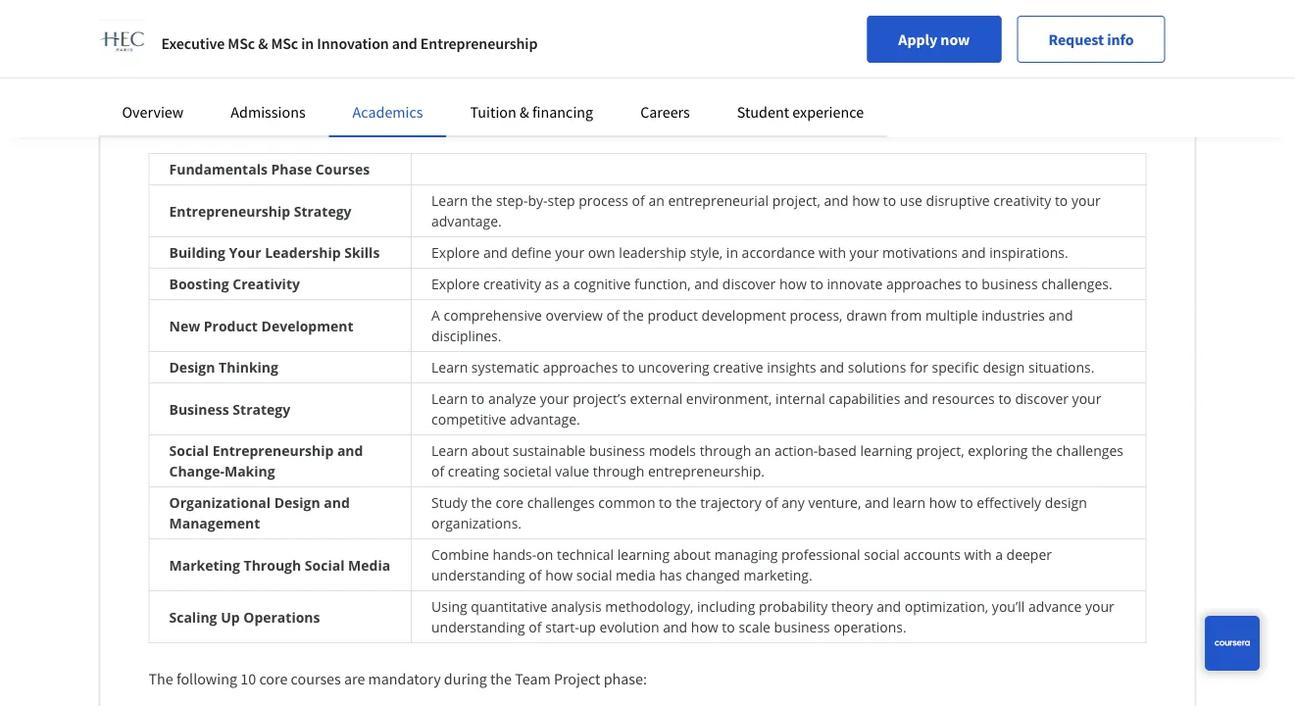 Task type: locate. For each thing, give the bounding box(es) containing it.
1 vertical spatial social
[[305, 556, 345, 574]]

to up process,
[[811, 275, 824, 293]]

an left the action-
[[755, 441, 771, 460]]

learn for learn to analyze your project's external environment, internal capabilities and resources to discover your competitive advantage.
[[432, 389, 468, 408]]

0 vertical spatial from
[[273, 11, 304, 30]]

during for fundamental
[[444, 112, 487, 131]]

mandatory down executive msc in innovation and entrepreneurship
[[368, 112, 441, 131]]

creativity up the inspirations.
[[994, 191, 1052, 210]]

in down "one"
[[301, 33, 314, 53]]

0 vertical spatial innovation
[[317, 33, 389, 53]]

1 horizontal spatial about
[[674, 545, 711, 564]]

2 understanding from the top
[[432, 618, 525, 637]]

0 horizontal spatial with
[[819, 243, 846, 262]]

with up innovate
[[819, 243, 846, 262]]

challenges inside study the core challenges common to the trajectory of any venture, and learn how to effectively design organizations.
[[528, 493, 595, 512]]

to left effectively
[[961, 493, 974, 512]]

1 vertical spatial following
[[176, 669, 237, 689]]

creating
[[448, 462, 500, 481]]

through
[[700, 441, 752, 460], [593, 462, 645, 481]]

10 for the following 10 core courses are mandatory during the team project phase:
[[241, 669, 256, 689]]

core for the following 10 core courses are mandatory during the fundamental phase:
[[259, 112, 288, 131]]

msc inside dropdown button
[[249, 73, 276, 92]]

about inside learn about sustainable business models through an action-based learning project, exploring the challenges of creating societal value through entrepreneurship.
[[472, 441, 509, 460]]

challenges down situations.
[[1057, 441, 1124, 460]]

an inside learn about sustainable business models through an action-based learning project, exploring the challenges of creating societal value through entrepreneurship.
[[755, 441, 771, 460]]

of left any
[[766, 493, 779, 512]]

1 horizontal spatial social
[[864, 545, 900, 564]]

study the core challenges common to the trajectory of any venture, and learn how to effectively design organizations.
[[432, 493, 1088, 533]]

phase
[[271, 160, 312, 179]]

a inside list item
[[214, 11, 221, 30]]

to right resources
[[999, 389, 1012, 408]]

student
[[737, 102, 790, 122]]

learn for learn systematic approaches to uncovering creative insights and solutions for specific design situations.
[[432, 358, 468, 377]]

learn inside learn about sustainable business models through an action-based learning project, exploring the challenges of creating societal value through entrepreneurship.
[[432, 441, 468, 460]]

design right specific
[[983, 358, 1025, 377]]

including
[[697, 597, 756, 616]]

2 courses from the top
[[291, 669, 341, 689]]

degree
[[225, 11, 270, 30]]

0 vertical spatial social
[[864, 545, 900, 564]]

1 mandatory from the top
[[368, 112, 441, 131]]

about up changed
[[674, 545, 711, 564]]

the right exploring
[[1032, 441, 1053, 460]]

msc down degree
[[228, 33, 255, 53]]

0 vertical spatial during
[[444, 112, 487, 131]]

step
[[548, 191, 575, 210]]

and inside a comprehensive overview of the product development process, drawn from multiple industries and disciplines.
[[1049, 306, 1074, 325]]

careers
[[641, 102, 690, 122]]

1 horizontal spatial challenges
[[1057, 441, 1124, 460]]

msc
[[228, 33, 255, 53], [271, 33, 298, 53], [249, 73, 276, 92]]

are
[[344, 112, 365, 131], [344, 669, 365, 689]]

learning right based
[[861, 441, 913, 460]]

0 vertical spatial learning
[[861, 441, 913, 460]]

how down the including
[[691, 618, 719, 637]]

0 horizontal spatial advantage.
[[432, 212, 502, 231]]

admissions link
[[231, 102, 306, 122]]

leadership
[[619, 243, 687, 262]]

0 horizontal spatial strategy
[[233, 400, 291, 418]]

1 courses from the top
[[291, 112, 341, 131]]

approaches
[[887, 275, 962, 293], [543, 358, 618, 377]]

a
[[214, 11, 221, 30], [563, 275, 570, 293], [996, 545, 1003, 564]]

1 vertical spatial are
[[344, 669, 365, 689]]

0 horizontal spatial &
[[258, 33, 268, 53]]

0 vertical spatial an
[[649, 191, 665, 210]]

2 mandatory from the top
[[368, 669, 441, 689]]

1 horizontal spatial through
[[700, 441, 752, 460]]

a right as
[[563, 275, 570, 293]]

0 vertical spatial project,
[[773, 191, 821, 210]]

academics link
[[353, 102, 423, 122]]

2 vertical spatial a
[[996, 545, 1003, 564]]

1 horizontal spatial from
[[891, 306, 922, 325]]

following up fundamentals
[[176, 112, 237, 131]]

during right the academics link
[[444, 112, 487, 131]]

1 horizontal spatial &
[[520, 102, 529, 122]]

how inside using quantitative analysis methodology, including probability theory and optimization, you'll advance your understanding of start-up evolution and how to scale business operations.
[[691, 618, 719, 637]]

1 vertical spatial executive
[[180, 73, 246, 92]]

overview link
[[122, 102, 184, 122]]

project
[[554, 669, 601, 689]]

in inside list item
[[541, 11, 554, 30]]

of down cognitive
[[607, 306, 620, 325]]

2 are from the top
[[344, 669, 365, 689]]

advantage. down step-
[[432, 212, 502, 231]]

are for team
[[344, 669, 365, 689]]

the for the following 10 core courses are mandatory during the team project phase:
[[149, 669, 173, 689]]

understanding down combine
[[432, 566, 525, 585]]

0 vertical spatial executive
[[161, 33, 225, 53]]

industries
[[982, 306, 1046, 325]]

about
[[472, 441, 509, 460], [674, 545, 711, 564]]

2 explore from the top
[[432, 275, 480, 293]]

1 horizontal spatial a
[[563, 275, 570, 293]]

to down the including
[[722, 618, 735, 637]]

strategy down thinking
[[233, 400, 291, 418]]

phase: right "project"
[[604, 669, 647, 689]]

insights
[[767, 358, 817, 377]]

disruptive
[[926, 191, 990, 210]]

in inside dropdown button
[[279, 73, 293, 92]]

1 vertical spatial design
[[274, 493, 320, 512]]

1 following from the top
[[176, 112, 237, 131]]

1 learn from the top
[[432, 191, 468, 210]]

executive for executive msc in innovation and entrepreneurship
[[180, 73, 246, 92]]

executive down obtain
[[161, 33, 225, 53]]

2 10 from the top
[[241, 669, 256, 689]]

with right accounts
[[965, 545, 992, 564]]

courses for the following 10 core courses are mandatory during the fundamental phase:
[[291, 112, 341, 131]]

learn up the competitive
[[432, 389, 468, 408]]

design right effectively
[[1045, 493, 1088, 512]]

1 vertical spatial an
[[755, 441, 771, 460]]

social left media
[[305, 556, 345, 574]]

1 vertical spatial advantage.
[[510, 410, 580, 429]]

1 explore from the top
[[432, 243, 480, 262]]

1 vertical spatial from
[[891, 306, 922, 325]]

1 during from the top
[[444, 112, 487, 131]]

as
[[545, 275, 559, 293]]

learn
[[432, 191, 468, 210], [432, 358, 468, 377], [432, 389, 468, 408], [432, 441, 468, 460]]

learn for learn about sustainable business models through an action-based learning project, exploring the challenges of creating societal value through entrepreneurship.
[[432, 441, 468, 460]]

1 horizontal spatial design
[[274, 493, 320, 512]]

1 vertical spatial explore
[[432, 275, 480, 293]]

1 vertical spatial learning
[[618, 545, 670, 564]]

creativity inside learn the step-by-step process of an entrepreneurial project, and how to use disruptive creativity to your advantage.
[[994, 191, 1052, 210]]

to inside using quantitative analysis methodology, including probability theory and optimization, you'll advance your understanding of start-up evolution and how to scale business operations.
[[722, 618, 735, 637]]

your up challenges.
[[1072, 191, 1101, 210]]

business up value
[[590, 441, 646, 460]]

executive inside executive msc in innovation and entrepreneurship dropdown button
[[180, 73, 246, 92]]

1 vertical spatial about
[[674, 545, 711, 564]]

social
[[169, 441, 209, 460], [305, 556, 345, 574]]

boosting creativity
[[169, 275, 300, 293]]

internal
[[776, 389, 826, 408]]

0 vertical spatial advantage.
[[432, 212, 502, 231]]

combine hands-on technical learning about managing professional social accounts with a deeper understanding of how social media has changed marketing.
[[432, 545, 1053, 585]]

0 horizontal spatial social
[[169, 441, 209, 460]]

resources
[[932, 389, 995, 408]]

discover down situations.
[[1016, 389, 1069, 408]]

social entrepreneurship and change-making
[[169, 441, 363, 481]]

0 vertical spatial creativity
[[994, 191, 1052, 210]]

tuition & financing
[[470, 102, 594, 122]]

0 vertical spatial approaches
[[887, 275, 962, 293]]

2 vertical spatial core
[[259, 669, 288, 689]]

courses down executive msc in innovation and entrepreneurship
[[291, 112, 341, 131]]

0 vertical spatial the
[[149, 112, 173, 131]]

1 vertical spatial understanding
[[432, 618, 525, 637]]

2 during from the top
[[444, 669, 487, 689]]

how down "on"
[[546, 566, 573, 585]]

1 horizontal spatial creativity
[[994, 191, 1052, 210]]

0 horizontal spatial approaches
[[543, 358, 618, 377]]

from right drawn
[[891, 306, 922, 325]]

operations.
[[834, 618, 907, 637]]

workplace
[[870, 11, 938, 30]]

advantage. inside the learn to analyze your project's external environment, internal capabilities and resources to discover your competitive advantage.
[[510, 410, 580, 429]]

1 horizontal spatial strategy
[[294, 202, 352, 220]]

through up entrepreneurship. on the right bottom of page
[[700, 441, 752, 460]]

1 vertical spatial 10
[[241, 669, 256, 689]]

0 vertical spatial core
[[259, 112, 288, 131]]

development
[[702, 306, 787, 325]]

societal
[[503, 462, 552, 481]]

the down the scaling
[[149, 669, 173, 689]]

social
[[864, 545, 900, 564], [577, 566, 613, 585]]

mandatory down the using
[[368, 669, 441, 689]]

0 vertical spatial challenges
[[1057, 441, 1124, 460]]

0 vertical spatial discover
[[723, 275, 776, 293]]

design inside organizational design and management
[[274, 493, 320, 512]]

approaches up project's
[[543, 358, 618, 377]]

has
[[660, 566, 682, 585]]

innovation down executive msc & msc in innovation and entrepreneurship
[[296, 73, 370, 92]]

a
[[432, 306, 440, 325]]

entrepreneurship up making
[[213, 441, 334, 460]]

of inside learn about sustainable business models through an action-based learning project, exploring the challenges of creating societal value through entrepreneurship.
[[432, 462, 445, 481]]

1 horizontal spatial an
[[755, 441, 771, 460]]

executive msc in innovation and entrepreneurship button
[[133, 55, 1163, 110]]

following for the following 10 core courses are mandatory during the team project phase:
[[176, 669, 237, 689]]

cognitive
[[574, 275, 631, 293]]

the left step-
[[472, 191, 493, 210]]

1 vertical spatial &
[[520, 102, 529, 122]]

1 vertical spatial during
[[444, 669, 487, 689]]

business right 'leading'
[[428, 11, 485, 30]]

project, down resources
[[917, 441, 965, 460]]

0 horizontal spatial project,
[[773, 191, 821, 210]]

leadership
[[265, 243, 341, 262]]

your inside learn the step-by-step process of an entrepreneurial project, and how to use disruptive creativity to your advantage.
[[1072, 191, 1101, 210]]

to up the competitive
[[472, 389, 485, 408]]

social up the change-
[[169, 441, 209, 460]]

of
[[335, 11, 348, 30], [632, 191, 645, 210], [607, 306, 620, 325], [432, 462, 445, 481], [766, 493, 779, 512], [529, 566, 542, 585], [529, 618, 542, 637]]

entrepreneurship inside dropdown button
[[402, 73, 523, 92]]

the left product
[[623, 306, 644, 325]]

msc up admissions
[[271, 33, 298, 53]]

to up external in the bottom of the page
[[622, 358, 635, 377]]

strategy for business strategy
[[233, 400, 291, 418]]

1 are from the top
[[344, 112, 365, 131]]

creativity
[[994, 191, 1052, 210], [483, 275, 541, 293]]

of inside list item
[[335, 11, 348, 30]]

0 horizontal spatial design
[[169, 358, 215, 377]]

advantage.
[[432, 212, 502, 231], [510, 410, 580, 429]]

challenges down value
[[528, 493, 595, 512]]

during for team
[[444, 669, 487, 689]]

and inside study the core challenges common to the trajectory of any venture, and learn how to effectively design organizations.
[[865, 493, 890, 512]]

entrepreneurship up tuition
[[402, 73, 523, 92]]

during left 'team'
[[444, 669, 487, 689]]

courses for the following 10 core courses are mandatory during the team project phase:
[[291, 669, 341, 689]]

creative
[[713, 358, 764, 377]]

4 learn from the top
[[432, 441, 468, 460]]

discover
[[723, 275, 776, 293], [1016, 389, 1069, 408]]

1 vertical spatial social
[[577, 566, 613, 585]]

1 vertical spatial design
[[1045, 493, 1088, 512]]

0 vertical spatial 10
[[241, 112, 256, 131]]

following down the scaling
[[176, 669, 237, 689]]

to inside obtain a degree from one of the leading business schools in the world without having to leave your home or workplace list item
[[724, 11, 738, 30]]

approaches down motivations on the top of the page
[[887, 275, 962, 293]]

fundamental
[[515, 112, 603, 131]]

the up fundamentals
[[149, 112, 173, 131]]

0 vertical spatial understanding
[[432, 566, 525, 585]]

design inside study the core challenges common to the trajectory of any venture, and learn how to effectively design organizations.
[[1045, 493, 1088, 512]]

0 vertical spatial courses
[[291, 112, 341, 131]]

1 vertical spatial courses
[[291, 669, 341, 689]]

0 vertical spatial through
[[700, 441, 752, 460]]

boosting
[[169, 275, 229, 293]]

0 horizontal spatial social
[[577, 566, 613, 585]]

1 vertical spatial creativity
[[483, 275, 541, 293]]

executive up admissions link
[[180, 73, 246, 92]]

change-
[[169, 462, 225, 481]]

business inside list item
[[428, 11, 485, 30]]

understanding down the using
[[432, 618, 525, 637]]

0 vertical spatial explore
[[432, 243, 480, 262]]

from left "one"
[[273, 11, 304, 30]]

0 horizontal spatial from
[[273, 11, 304, 30]]

0 vertical spatial strategy
[[294, 202, 352, 220]]

discover inside the learn to analyze your project's external environment, internal capabilities and resources to discover your competitive advantage.
[[1016, 389, 1069, 408]]

courses down operations
[[291, 669, 341, 689]]

innovation up executive msc in innovation and entrepreneurship
[[317, 33, 389, 53]]

0 horizontal spatial learning
[[618, 545, 670, 564]]

advance
[[1029, 597, 1082, 616]]

through up common on the bottom of the page
[[593, 462, 645, 481]]

1 horizontal spatial project,
[[917, 441, 965, 460]]

in right schools
[[541, 11, 554, 30]]

1 vertical spatial approaches
[[543, 358, 618, 377]]

1 vertical spatial discover
[[1016, 389, 1069, 408]]

design thinking
[[169, 358, 279, 377]]

0 horizontal spatial a
[[214, 11, 221, 30]]

& down degree
[[258, 33, 268, 53]]

of right "one"
[[335, 11, 348, 30]]

msc for &
[[228, 33, 255, 53]]

3 learn from the top
[[432, 389, 468, 408]]

1 the from the top
[[149, 112, 173, 131]]

the down entrepreneurship. on the right bottom of page
[[676, 493, 697, 512]]

0 horizontal spatial through
[[593, 462, 645, 481]]

learn inside learn the step-by-step process of an entrepreneurial project, and how to use disruptive creativity to your advantage.
[[432, 191, 468, 210]]

discover down "explore and define your own leadership style, in accordance with your motivations and inspirations."
[[723, 275, 776, 293]]

1 vertical spatial project,
[[917, 441, 965, 460]]

and inside 'social entrepreneurship and change-making'
[[337, 441, 363, 460]]

function,
[[635, 275, 691, 293]]

social left accounts
[[864, 545, 900, 564]]

in
[[541, 11, 554, 30], [301, 33, 314, 53], [279, 73, 293, 92], [727, 243, 739, 262]]

learning inside combine hands-on technical learning about managing professional social accounts with a deeper understanding of how social media has changed marketing.
[[618, 545, 670, 564]]

0 horizontal spatial challenges
[[528, 493, 595, 512]]

methodology,
[[606, 597, 694, 616]]

0 vertical spatial &
[[258, 33, 268, 53]]

creativity down define
[[483, 275, 541, 293]]

and inside organizational design and management
[[324, 493, 350, 512]]

2 horizontal spatial a
[[996, 545, 1003, 564]]

0 vertical spatial about
[[472, 441, 509, 460]]

business inside using quantitative analysis methodology, including probability theory and optimization, you'll advance your understanding of start-up evolution and how to scale business operations.
[[774, 618, 831, 637]]

learning up the media
[[618, 545, 670, 564]]

1 horizontal spatial learning
[[861, 441, 913, 460]]

core up fundamentals phase courses at the top of the page
[[259, 112, 288, 131]]

learn inside the learn to analyze your project's external environment, internal capabilities and resources to discover your competitive advantage.
[[432, 389, 468, 408]]

of up study
[[432, 462, 445, 481]]

1 vertical spatial with
[[965, 545, 992, 564]]

1 horizontal spatial discover
[[1016, 389, 1069, 408]]

understanding inside using quantitative analysis methodology, including probability theory and optimization, you'll advance your understanding of start-up evolution and how to scale business operations.
[[432, 618, 525, 637]]

a right obtain
[[214, 11, 221, 30]]

2 the from the top
[[149, 669, 173, 689]]

learn left step-
[[432, 191, 468, 210]]

10 up fundamentals phase courses at the top of the page
[[241, 112, 256, 131]]

2 learn from the top
[[432, 358, 468, 377]]

managing
[[715, 545, 778, 564]]

effectively
[[977, 493, 1042, 512]]

1 understanding from the top
[[432, 566, 525, 585]]

2 following from the top
[[176, 669, 237, 689]]

by-
[[528, 191, 548, 210]]

understanding
[[432, 566, 525, 585], [432, 618, 525, 637]]

design up "business"
[[169, 358, 215, 377]]

1 vertical spatial challenges
[[528, 493, 595, 512]]

the up executive msc & msc in innovation and entrepreneurship
[[352, 11, 373, 30]]

building
[[169, 243, 226, 262]]

0 vertical spatial social
[[169, 441, 209, 460]]

1 10 from the top
[[241, 112, 256, 131]]

design down 'social entrepreneurship and change-making'
[[274, 493, 320, 512]]

learn down disciplines.
[[432, 358, 468, 377]]

entrepreneurship inside 'social entrepreneurship and change-making'
[[213, 441, 334, 460]]

the following 10 core courses are mandatory during the fundamental phase:
[[149, 112, 649, 131]]

media
[[348, 556, 391, 574]]

student experience link
[[737, 102, 864, 122]]

trajectory
[[701, 493, 762, 512]]

quantitative
[[471, 597, 548, 616]]

1 vertical spatial innovation
[[296, 73, 370, 92]]

and
[[392, 33, 418, 53], [373, 73, 399, 92], [825, 191, 849, 210], [483, 243, 508, 262], [962, 243, 986, 262], [695, 275, 719, 293], [1049, 306, 1074, 325], [820, 358, 845, 377], [904, 389, 929, 408], [337, 441, 363, 460], [324, 493, 350, 512], [865, 493, 890, 512], [877, 597, 902, 616], [663, 618, 688, 637]]

business up industries
[[982, 275, 1038, 293]]

0 horizontal spatial about
[[472, 441, 509, 460]]

10 down scaling up operations
[[241, 669, 256, 689]]

core inside study the core challenges common to the trajectory of any venture, and learn how to effectively design organizations.
[[496, 493, 524, 512]]

a left deeper
[[996, 545, 1003, 564]]

0 vertical spatial following
[[176, 112, 237, 131]]

now
[[941, 29, 970, 49]]

design
[[983, 358, 1025, 377], [1045, 493, 1088, 512]]

of down "on"
[[529, 566, 542, 585]]

project, up accordance
[[773, 191, 821, 210]]

innovation
[[317, 33, 389, 53], [296, 73, 370, 92]]

and inside dropdown button
[[373, 73, 399, 92]]

using
[[432, 597, 468, 616]]

comprehensive
[[444, 306, 542, 325]]

and inside learn the step-by-step process of an entrepreneurial project, and how to use disruptive creativity to your advantage.
[[825, 191, 849, 210]]

1 vertical spatial core
[[496, 493, 524, 512]]

social down technical
[[577, 566, 613, 585]]

1 horizontal spatial advantage.
[[510, 410, 580, 429]]

explore creativity as a cognitive function, and discover how to innovate approaches to business challenges.
[[432, 275, 1113, 293]]

1 vertical spatial the
[[149, 669, 173, 689]]

1 horizontal spatial design
[[1045, 493, 1088, 512]]

1 horizontal spatial with
[[965, 545, 992, 564]]

of inside combine hands-on technical learning about managing professional social accounts with a deeper understanding of how social media has changed marketing.
[[529, 566, 542, 585]]

understanding inside combine hands-on technical learning about managing professional social accounts with a deeper understanding of how social media has changed marketing.
[[432, 566, 525, 585]]

0 vertical spatial a
[[214, 11, 221, 30]]

social inside 'social entrepreneurship and change-making'
[[169, 441, 209, 460]]

advantage. up sustainable at the left of the page
[[510, 410, 580, 429]]

of inside using quantitative analysis methodology, including probability theory and optimization, you'll advance your understanding of start-up evolution and how to scale business operations.
[[529, 618, 542, 637]]

the left the world
[[557, 11, 579, 30]]

fundamentals phase courses
[[169, 160, 370, 179]]

0 horizontal spatial design
[[983, 358, 1025, 377]]

apply now
[[899, 29, 970, 49]]

organizational design and management
[[169, 493, 350, 533]]

0 horizontal spatial an
[[649, 191, 665, 210]]

how right learn
[[930, 493, 957, 512]]

0 vertical spatial phase:
[[606, 112, 649, 131]]

business down the probability
[[774, 618, 831, 637]]



Task type: vqa. For each thing, say whether or not it's contained in the screenshot.
the top UPCOMING
no



Task type: describe. For each thing, give the bounding box(es) containing it.
scaling
[[169, 608, 217, 626]]

your inside list item
[[779, 11, 809, 30]]

the inside a comprehensive overview of the product development process, drawn from multiple industries and disciplines.
[[623, 306, 644, 325]]

request
[[1049, 29, 1105, 49]]

core for the following 10 core courses are mandatory during the team project phase:
[[259, 669, 288, 689]]

marketing.
[[744, 566, 813, 585]]

new
[[169, 316, 200, 335]]

of inside learn the step-by-step process of an entrepreneurial project, and how to use disruptive creativity to your advantage.
[[632, 191, 645, 210]]

technical
[[557, 545, 614, 564]]

uncovering
[[639, 358, 710, 377]]

organizations.
[[432, 514, 522, 533]]

based
[[818, 441, 857, 460]]

challenges inside learn about sustainable business models through an action-based learning project, exploring the challenges of creating societal value through entrepreneurship.
[[1057, 441, 1124, 460]]

define
[[512, 243, 552, 262]]

a inside combine hands-on technical learning about managing professional social accounts with a deeper understanding of how social media has changed marketing.
[[996, 545, 1003, 564]]

in right style,
[[727, 243, 739, 262]]

marketing
[[169, 556, 240, 574]]

scale
[[739, 618, 771, 637]]

your down situations.
[[1073, 389, 1102, 408]]

learn for learn the step-by-step process of an entrepreneurial project, and how to use disruptive creativity to your advantage.
[[432, 191, 468, 210]]

to left use
[[884, 191, 897, 210]]

innovate
[[827, 275, 883, 293]]

1 horizontal spatial approaches
[[887, 275, 962, 293]]

you'll
[[992, 597, 1025, 616]]

1 horizontal spatial social
[[305, 556, 345, 574]]

project's
[[573, 389, 627, 408]]

changed
[[686, 566, 741, 585]]

learn
[[893, 493, 926, 512]]

experience
[[793, 102, 864, 122]]

the inside learn the step-by-step process of an entrepreneurial project, and how to use disruptive creativity to your advantage.
[[472, 191, 493, 210]]

common
[[599, 493, 656, 512]]

overview
[[546, 306, 603, 325]]

a comprehensive overview of the product development process, drawn from multiple industries and disciplines.
[[432, 306, 1074, 345]]

how inside combine hands-on technical learning about managing professional social accounts with a deeper understanding of how social media has changed marketing.
[[546, 566, 573, 585]]

mandatory for team
[[368, 669, 441, 689]]

exploring
[[968, 441, 1028, 460]]

about inside combine hands-on technical learning about managing professional social accounts with a deeper understanding of how social media has changed marketing.
[[674, 545, 711, 564]]

1 vertical spatial through
[[593, 462, 645, 481]]

how inside study the core challenges common to the trajectory of any venture, and learn how to effectively design organizations.
[[930, 493, 957, 512]]

solutions
[[848, 358, 907, 377]]

1 vertical spatial a
[[563, 275, 570, 293]]

the up organizations.
[[471, 493, 492, 512]]

up
[[579, 618, 596, 637]]

and inside the learn to analyze your project's external environment, internal capabilities and resources to discover your competitive advantage.
[[904, 389, 929, 408]]

project, inside learn the step-by-step process of an entrepreneurial project, and how to use disruptive creativity to your advantage.
[[773, 191, 821, 210]]

from inside a comprehensive overview of the product development process, drawn from multiple industries and disciplines.
[[891, 306, 922, 325]]

for
[[910, 358, 929, 377]]

project, inside learn about sustainable business models through an action-based learning project, exploring the challenges of creating societal value through entrepreneurship.
[[917, 441, 965, 460]]

multiple
[[926, 306, 979, 325]]

learning inside learn about sustainable business models through an action-based learning project, exploring the challenges of creating societal value through entrepreneurship.
[[861, 441, 913, 460]]

models
[[649, 441, 696, 460]]

business strategy
[[169, 400, 291, 418]]

from inside list item
[[273, 11, 304, 30]]

learn the step-by-step process of an entrepreneurial project, and how to use disruptive creativity to your advantage.
[[432, 191, 1101, 231]]

explore for explore creativity as a cognitive function, and discover how to innovate approaches to business challenges.
[[432, 275, 480, 293]]

disciplines.
[[432, 327, 502, 345]]

0 horizontal spatial creativity
[[483, 275, 541, 293]]

the for the following 10 core courses are mandatory during the fundamental phase:
[[149, 112, 173, 131]]

or
[[853, 11, 867, 30]]

tuition
[[470, 102, 517, 122]]

fundamentals
[[169, 160, 268, 179]]

development
[[261, 316, 354, 335]]

learn systematic approaches to uncovering creative insights and solutions for specific design situations.
[[432, 358, 1095, 377]]

your left own
[[555, 243, 585, 262]]

organizational
[[169, 493, 271, 512]]

accordance
[[742, 243, 815, 262]]

academics
[[353, 102, 423, 122]]

obtain a degree from one of the leading business schools in the world without having to leave your home or workplace list item
[[166, 9, 1147, 32]]

request info button
[[1018, 16, 1166, 63]]

thinking
[[219, 358, 279, 377]]

entrepreneurship down schools
[[421, 33, 538, 53]]

of inside study the core challenges common to the trajectory of any venture, and learn how to effectively design organizations.
[[766, 493, 779, 512]]

deeper
[[1007, 545, 1053, 564]]

creativity
[[233, 275, 300, 293]]

inspirations.
[[990, 243, 1069, 262]]

with inside combine hands-on technical learning about managing professional social accounts with a deeper understanding of how social media has changed marketing.
[[965, 545, 992, 564]]

home
[[812, 11, 850, 30]]

entrepreneurial
[[668, 191, 769, 210]]

explore for explore and define your own leadership style, in accordance with your motivations and inspirations.
[[432, 243, 480, 262]]

media
[[616, 566, 656, 585]]

learn to analyze your project's external environment, internal capabilities and resources to discover your competitive advantage.
[[432, 389, 1102, 429]]

admissions
[[231, 102, 306, 122]]

product
[[204, 316, 258, 335]]

through
[[244, 556, 301, 574]]

0 vertical spatial design
[[983, 358, 1025, 377]]

analysis
[[551, 597, 602, 616]]

your inside using quantitative analysis methodology, including probability theory and optimization, you'll advance your understanding of start-up evolution and how to scale business operations.
[[1086, 597, 1115, 616]]

your up innovate
[[850, 243, 879, 262]]

theory
[[832, 597, 874, 616]]

are for fundamental
[[344, 112, 365, 131]]

0 vertical spatial with
[[819, 243, 846, 262]]

mandatory for fundamental
[[368, 112, 441, 131]]

the left fundamental
[[490, 112, 512, 131]]

making
[[225, 462, 275, 481]]

hec paris logo image
[[99, 20, 146, 67]]

courses
[[316, 160, 370, 179]]

your
[[229, 243, 261, 262]]

your right analyze
[[540, 389, 569, 408]]

apply now button
[[867, 16, 1002, 63]]

the left 'team'
[[490, 669, 512, 689]]

business
[[169, 400, 229, 418]]

the inside learn about sustainable business models through an action-based learning project, exploring the challenges of creating societal value through entrepreneurship.
[[1032, 441, 1053, 460]]

overview
[[122, 102, 184, 122]]

advantage. inside learn the step-by-step process of an entrepreneurial project, and how to use disruptive creativity to your advantage.
[[432, 212, 502, 231]]

0 vertical spatial design
[[169, 358, 215, 377]]

combine
[[432, 545, 489, 564]]

to up the inspirations.
[[1055, 191, 1068, 210]]

student experience
[[737, 102, 864, 122]]

schools
[[488, 11, 538, 30]]

business inside learn about sustainable business models through an action-based learning project, exploring the challenges of creating societal value through entrepreneurship.
[[590, 441, 646, 460]]

of inside a comprehensive overview of the product development process, drawn from multiple industries and disciplines.
[[607, 306, 620, 325]]

executive for executive msc & msc in innovation and entrepreneurship
[[161, 33, 225, 53]]

following for the following 10 core courses are mandatory during the fundamental phase:
[[176, 112, 237, 131]]

msc for in
[[249, 73, 276, 92]]

value
[[556, 462, 590, 481]]

entrepreneurship down fundamentals
[[169, 202, 290, 220]]

professional
[[782, 545, 861, 564]]

start-
[[546, 618, 579, 637]]

careers link
[[641, 102, 690, 122]]

one
[[307, 11, 332, 30]]

to right common on the bottom of the page
[[659, 493, 672, 512]]

innovation inside executive msc in innovation and entrepreneurship dropdown button
[[296, 73, 370, 92]]

optimization,
[[905, 597, 989, 616]]

0 horizontal spatial discover
[[723, 275, 776, 293]]

1 vertical spatial phase:
[[604, 669, 647, 689]]

an inside learn the step-by-step process of an entrepreneurial project, and how to use disruptive creativity to your advantage.
[[649, 191, 665, 210]]

how inside learn the step-by-step process of an entrepreneurial project, and how to use disruptive creativity to your advantage.
[[853, 191, 880, 210]]

entrepreneurship.
[[648, 462, 765, 481]]

external
[[630, 389, 683, 408]]

action-
[[775, 441, 818, 460]]

obtain
[[166, 11, 210, 30]]

using quantitative analysis methodology, including probability theory and optimization, you'll advance your understanding of start-up evolution and how to scale business operations.
[[432, 597, 1115, 637]]

strategy for entrepreneurship strategy
[[294, 202, 352, 220]]

use
[[900, 191, 923, 210]]

how down accordance
[[780, 275, 807, 293]]

probability
[[759, 597, 828, 616]]

entrepreneurship strategy
[[169, 202, 352, 220]]

10 for the following 10 core courses are mandatory during the fundamental phase:
[[241, 112, 256, 131]]

to up the multiple
[[966, 275, 979, 293]]

skills
[[344, 243, 380, 262]]

management
[[169, 514, 260, 533]]

process,
[[790, 306, 843, 325]]



